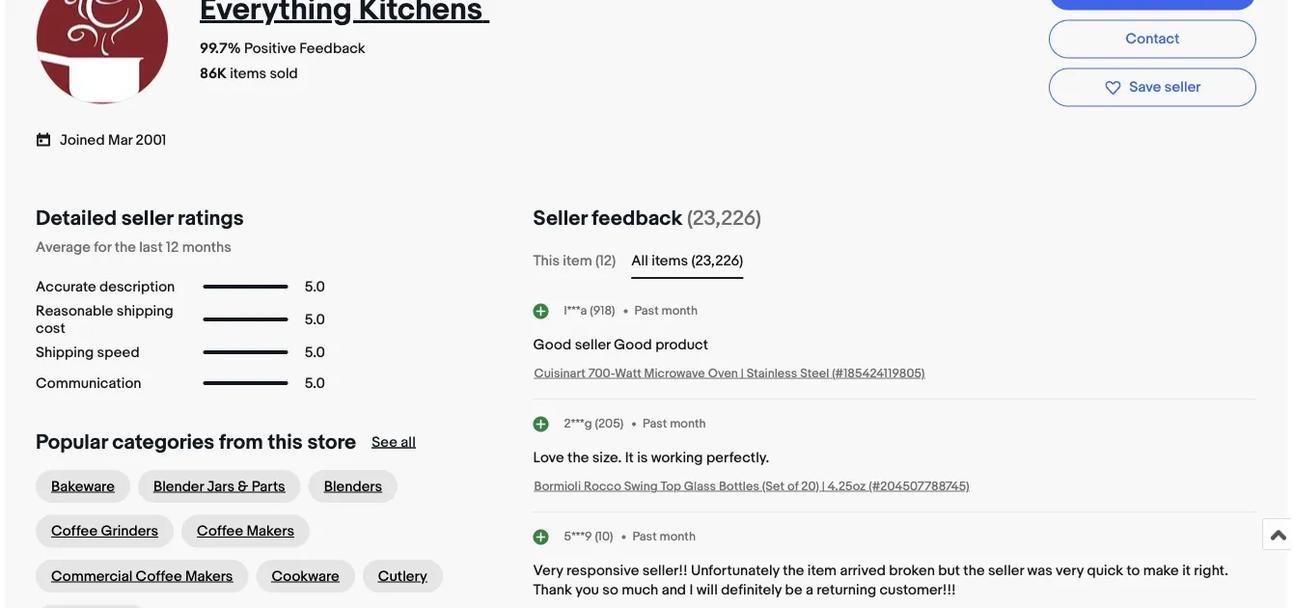 Task type: locate. For each thing, give the bounding box(es) containing it.
3 5.0 from the top
[[305, 344, 325, 361]]

0 vertical spatial makers
[[247, 523, 294, 540]]

cost
[[36, 320, 65, 337]]

0 horizontal spatial good
[[533, 336, 572, 353]]

1 vertical spatial |
[[822, 479, 825, 494]]

0 vertical spatial past
[[635, 303, 659, 318]]

seller!!
[[643, 562, 688, 579]]

seller right save
[[1165, 79, 1201, 96]]

the left size.
[[568, 449, 589, 466]]

average
[[36, 238, 91, 256]]

and
[[662, 581, 686, 599]]

i
[[690, 581, 693, 599]]

month up seller!!
[[660, 529, 696, 544]]

positive
[[244, 40, 296, 57]]

categories
[[112, 430, 214, 455]]

blenders
[[324, 478, 382, 495]]

(918)
[[590, 303, 615, 318]]

items right all
[[652, 252, 688, 269]]

broken
[[889, 562, 935, 579]]

0 horizontal spatial makers
[[185, 568, 233, 585]]

1 vertical spatial item
[[808, 562, 837, 579]]

so
[[603, 581, 619, 599]]

very responsive seller!! unfortunately the item arrived broken but the seller was very quick to make it right. thank you so much and i will definitely be a returning customer!!!
[[533, 562, 1229, 599]]

l***a
[[564, 303, 587, 318]]

cuisinart
[[534, 366, 586, 381]]

coffee makers link
[[182, 515, 310, 548]]

(set
[[762, 479, 785, 494]]

1 vertical spatial month
[[670, 416, 706, 431]]

4 5.0 from the top
[[305, 375, 325, 392]]

1 horizontal spatial |
[[822, 479, 825, 494]]

this item (12)
[[533, 252, 616, 269]]

bottles
[[719, 479, 760, 494]]

store
[[307, 430, 356, 455]]

1 horizontal spatial item
[[808, 562, 837, 579]]

item left (12)
[[563, 252, 592, 269]]

0 vertical spatial month
[[662, 303, 698, 318]]

past
[[635, 303, 659, 318], [643, 416, 667, 431], [633, 529, 657, 544]]

(10)
[[595, 529, 613, 544]]

makers inside "link"
[[185, 568, 233, 585]]

you
[[576, 581, 599, 599]]

very
[[1056, 562, 1084, 579]]

20)
[[802, 479, 820, 494]]

unfortunately
[[691, 562, 780, 579]]

0 horizontal spatial item
[[563, 252, 592, 269]]

contact
[[1126, 30, 1180, 47]]

item
[[563, 252, 592, 269], [808, 562, 837, 579]]

definitely
[[721, 581, 782, 599]]

oven
[[708, 366, 738, 381]]

1 horizontal spatial items
[[652, 252, 688, 269]]

0 horizontal spatial items
[[230, 65, 267, 83]]

reasonable
[[36, 302, 113, 320]]

commercial
[[51, 568, 132, 585]]

joined
[[60, 132, 105, 149]]

coffee makers
[[197, 523, 294, 540]]

detailed seller ratings
[[36, 206, 244, 231]]

0 vertical spatial (23,226)
[[687, 206, 762, 231]]

text__icon wrapper image
[[36, 130, 60, 148]]

99.7% positive feedback 86k items sold
[[200, 40, 366, 83]]

items down positive
[[230, 65, 267, 83]]

very
[[533, 562, 563, 579]]

seller left was
[[988, 562, 1024, 579]]

1 horizontal spatial coffee
[[136, 568, 182, 585]]

past up love the size. it is working perfectly.
[[643, 416, 667, 431]]

microwave
[[644, 366, 705, 381]]

(#204507788745)
[[869, 479, 970, 494]]

tab list
[[533, 250, 1257, 271]]

all items (23,226)
[[632, 252, 744, 269]]

1 vertical spatial makers
[[185, 568, 233, 585]]

past month up working
[[643, 416, 706, 431]]

0 vertical spatial items
[[230, 65, 267, 83]]

seller inside save seller button
[[1165, 79, 1201, 96]]

0 vertical spatial past month
[[635, 303, 698, 318]]

coffee down bakeware link on the left bottom of page
[[51, 523, 98, 540]]

items inside 99.7% positive feedback 86k items sold
[[230, 65, 267, 83]]

coffee down jars
[[197, 523, 243, 540]]

cookware
[[272, 568, 340, 585]]

past month up product
[[635, 303, 698, 318]]

seller for save
[[1165, 79, 1201, 96]]

1 horizontal spatial makers
[[247, 523, 294, 540]]

1 vertical spatial past month
[[643, 416, 706, 431]]

month for it
[[670, 416, 706, 431]]

month up product
[[662, 303, 698, 318]]

(23,226) up the all items (23,226)
[[687, 206, 762, 231]]

l***a (918)
[[564, 303, 615, 318]]

seller inside "very responsive seller!! unfortunately the item arrived broken but the seller was very quick to make it right. thank you so much and i will definitely be a returning customer!!!"
[[988, 562, 1024, 579]]

makers
[[247, 523, 294, 540], [185, 568, 233, 585]]

cutlery
[[378, 568, 427, 585]]

month up working
[[670, 416, 706, 431]]

parts
[[252, 478, 285, 495]]

product
[[656, 336, 709, 353]]

bormioli rocco swing top glass bottles (set of 20) | 4.25oz (#204507788745)
[[534, 479, 970, 494]]

blender
[[153, 478, 204, 495]]

seller up last
[[121, 206, 173, 231]]

(23,226) right all
[[692, 252, 744, 269]]

month for unfortunately
[[660, 529, 696, 544]]

past for seller!!
[[633, 529, 657, 544]]

the right for on the top
[[115, 238, 136, 256]]

coffee
[[51, 523, 98, 540], [197, 523, 243, 540], [136, 568, 182, 585]]

a
[[806, 581, 814, 599]]

2 vertical spatial past month
[[633, 529, 696, 544]]

past month
[[635, 303, 698, 318], [643, 416, 706, 431], [633, 529, 696, 544]]

good up watt
[[614, 336, 652, 353]]

(205)
[[595, 416, 624, 431]]

feedback
[[300, 40, 366, 57]]

items
[[230, 65, 267, 83], [652, 252, 688, 269]]

| right "oven"
[[741, 366, 744, 381]]

item up a
[[808, 562, 837, 579]]

ratings
[[178, 206, 244, 231]]

mar
[[108, 132, 132, 149]]

(12)
[[596, 252, 616, 269]]

5***9
[[564, 529, 592, 544]]

seller up 700-
[[575, 336, 611, 353]]

reasonable shipping cost
[[36, 302, 173, 337]]

bormioli rocco swing top glass bottles (set of 20) | 4.25oz (#204507788745) link
[[534, 479, 970, 494]]

2 vertical spatial month
[[660, 529, 696, 544]]

month for product
[[662, 303, 698, 318]]

2 horizontal spatial coffee
[[197, 523, 243, 540]]

past up seller!!
[[633, 529, 657, 544]]

1 vertical spatial past
[[643, 416, 667, 431]]

2 5.0 from the top
[[305, 311, 325, 328]]

see
[[372, 433, 398, 451]]

all
[[401, 433, 416, 451]]

coffee grinders
[[51, 523, 158, 540]]

makers down parts
[[247, 523, 294, 540]]

past up good seller good product
[[635, 303, 659, 318]]

accurate description
[[36, 278, 175, 295]]

coffee grinders link
[[36, 515, 174, 548]]

coffee down grinders
[[136, 568, 182, 585]]

2 vertical spatial past
[[633, 529, 657, 544]]

| right 20)
[[822, 479, 825, 494]]

0 horizontal spatial |
[[741, 366, 744, 381]]

make
[[1144, 562, 1179, 579]]

but
[[939, 562, 961, 579]]

0 horizontal spatial coffee
[[51, 523, 98, 540]]

past month for product
[[635, 303, 698, 318]]

month
[[662, 303, 698, 318], [670, 416, 706, 431], [660, 529, 696, 544]]

1 vertical spatial (23,226)
[[692, 252, 744, 269]]

1 horizontal spatial good
[[614, 336, 652, 353]]

good up cuisinart
[[533, 336, 572, 353]]

makers down "coffee makers" link
[[185, 568, 233, 585]]

shipping
[[117, 302, 173, 320]]

&
[[238, 478, 248, 495]]

seller for detailed
[[121, 206, 173, 231]]

past month up seller!!
[[633, 529, 696, 544]]

1 5.0 from the top
[[305, 278, 325, 295]]

it
[[1183, 562, 1191, 579]]

bakeware
[[51, 478, 115, 495]]

will
[[697, 581, 718, 599]]



Task type: describe. For each thing, give the bounding box(es) containing it.
bormioli
[[534, 479, 581, 494]]

accurate
[[36, 278, 96, 295]]

much
[[622, 581, 659, 599]]

(23,226) for seller feedback (23,226)
[[687, 206, 762, 231]]

5.0 for speed
[[305, 344, 325, 361]]

see all link
[[372, 433, 416, 451]]

popular categories from this store
[[36, 430, 356, 455]]

commercial coffee makers link
[[36, 560, 249, 593]]

past month for it
[[643, 416, 706, 431]]

1 vertical spatial items
[[652, 252, 688, 269]]

coffee for coffee makers
[[197, 523, 243, 540]]

past for size.
[[643, 416, 667, 431]]

shipping speed
[[36, 344, 140, 361]]

steel
[[800, 366, 830, 381]]

0 vertical spatial item
[[563, 252, 592, 269]]

size.
[[592, 449, 622, 466]]

customer!!!
[[880, 581, 956, 599]]

tab list containing this item (12)
[[533, 250, 1257, 271]]

contact link
[[1049, 20, 1257, 58]]

sold
[[270, 65, 298, 83]]

past for good
[[635, 303, 659, 318]]

5.0 for description
[[305, 278, 325, 295]]

working
[[651, 449, 703, 466]]

was
[[1028, 562, 1053, 579]]

arrived
[[840, 562, 886, 579]]

2***g
[[564, 416, 592, 431]]

quick
[[1087, 562, 1124, 579]]

love
[[533, 449, 564, 466]]

last
[[139, 238, 163, 256]]

the up be
[[783, 562, 805, 579]]

from
[[219, 430, 263, 455]]

(23,226) for all items (23,226)
[[692, 252, 744, 269]]

grinders
[[101, 523, 158, 540]]

(#185424119805)
[[832, 366, 925, 381]]

4.25oz
[[828, 479, 866, 494]]

1 good from the left
[[533, 336, 572, 353]]

months
[[182, 238, 232, 256]]

popular
[[36, 430, 108, 455]]

save
[[1130, 79, 1162, 96]]

2***g (205)
[[564, 416, 624, 431]]

description
[[99, 278, 175, 295]]

responsive
[[567, 562, 639, 579]]

seller
[[533, 206, 587, 231]]

to
[[1127, 562, 1140, 579]]

love the size. it is working perfectly.
[[533, 449, 770, 466]]

seller feedback (23,226)
[[533, 206, 762, 231]]

thank
[[533, 581, 572, 599]]

cuisinart 700-watt microwave oven | stainless steel (#185424119805) link
[[534, 366, 925, 381]]

cookware link
[[256, 560, 355, 593]]

2 good from the left
[[614, 336, 652, 353]]

blenders link
[[309, 470, 398, 503]]

99.7%
[[200, 40, 241, 57]]

returning
[[817, 581, 877, 599]]

86k
[[200, 65, 227, 83]]

coffee for coffee grinders
[[51, 523, 98, 540]]

2001
[[136, 132, 166, 149]]

watt
[[615, 366, 642, 381]]

speed
[[97, 344, 140, 361]]

coffee inside "link"
[[136, 568, 182, 585]]

everything kitchens image
[[35, 0, 170, 106]]

this
[[268, 430, 303, 455]]

blender jars & parts link
[[138, 470, 301, 503]]

past month for unfortunately
[[633, 529, 696, 544]]

glass
[[684, 479, 716, 494]]

cutlery link
[[363, 560, 443, 593]]

item inside "very responsive seller!! unfortunately the item arrived broken but the seller was very quick to make it right. thank you so much and i will definitely be a returning customer!!!"
[[808, 562, 837, 579]]

stainless
[[747, 366, 798, 381]]

commercial coffee makers
[[51, 568, 233, 585]]

5.0 for shipping
[[305, 311, 325, 328]]

all
[[632, 252, 649, 269]]

is
[[637, 449, 648, 466]]

seller for good
[[575, 336, 611, 353]]

blender jars & parts
[[153, 478, 285, 495]]

detailed
[[36, 206, 117, 231]]

0 vertical spatial |
[[741, 366, 744, 381]]

it
[[625, 449, 634, 466]]

top
[[661, 479, 681, 494]]

see all
[[372, 433, 416, 451]]

rocco
[[584, 479, 621, 494]]

good seller good product
[[533, 336, 709, 353]]

of
[[788, 479, 799, 494]]

the right but
[[964, 562, 985, 579]]

this
[[533, 252, 560, 269]]

for
[[94, 238, 111, 256]]

12
[[166, 238, 179, 256]]



Task type: vqa. For each thing, say whether or not it's contained in the screenshot.
leftmost the $129.99
no



